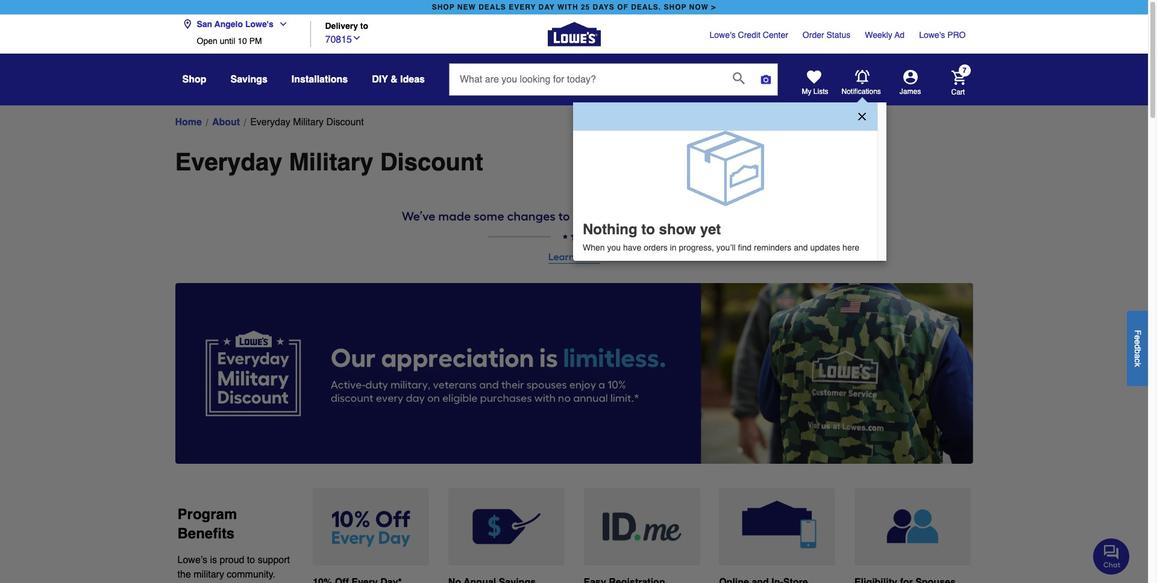 Task type: vqa. For each thing, say whether or not it's contained in the screenshot.
Trucks
no



Task type: locate. For each thing, give the bounding box(es) containing it.
angelo
[[215, 19, 243, 29]]

2 horizontal spatial lowe's
[[920, 30, 946, 40]]

close image
[[857, 111, 868, 123]]

status
[[827, 30, 851, 40]]

military
[[293, 117, 324, 128], [289, 148, 374, 176]]

f e e d b a c k
[[1133, 330, 1143, 367]]

delivery to
[[325, 21, 368, 31]]

c
[[1133, 359, 1143, 363]]

with
[[558, 3, 579, 11]]

day
[[539, 3, 555, 11]]

lowe's is proud to support the military community
[[178, 555, 290, 584]]

here
[[843, 243, 860, 253]]

shop left new on the left top
[[432, 3, 455, 11]]

k
[[1133, 363, 1143, 367]]

everyday military discount link
[[250, 115, 364, 130]]

search image
[[733, 72, 745, 84]]

yet
[[700, 221, 721, 238]]

1 e from the top
[[1133, 335, 1143, 340]]

2 horizontal spatial to
[[642, 221, 655, 238]]

order status link
[[803, 29, 851, 41]]

shop button
[[182, 69, 207, 90]]

shop
[[432, 3, 455, 11], [664, 3, 687, 11]]

program benefits
[[178, 506, 237, 543]]

b
[[1133, 349, 1143, 354]]

pm
[[249, 36, 262, 46]]

lowe's left pro
[[920, 30, 946, 40]]

updates
[[811, 243, 841, 253]]

None search field
[[449, 63, 778, 107]]

e up b
[[1133, 340, 1143, 345]]

lowe's up 'pm'
[[245, 19, 274, 29]]

0 horizontal spatial discount
[[326, 117, 364, 128]]

everyday down about
[[175, 148, 282, 176]]

a
[[1133, 354, 1143, 359]]

san angelo lowe's
[[197, 19, 274, 29]]

1 horizontal spatial lowe's
[[710, 30, 736, 40]]

to up orders
[[642, 221, 655, 238]]

1 vertical spatial everyday military discount
[[175, 148, 483, 176]]

0 vertical spatial to
[[360, 21, 368, 31]]

discount
[[326, 117, 364, 128], [380, 148, 483, 176]]

delivery
[[325, 21, 358, 31]]

1 horizontal spatial to
[[360, 21, 368, 31]]

of
[[617, 3, 629, 11]]

new
[[458, 3, 476, 11]]

>
[[712, 3, 716, 11]]

everyday right about link
[[250, 117, 291, 128]]

0 horizontal spatial to
[[247, 555, 255, 566]]

nothing
[[583, 221, 638, 238]]

1 vertical spatial discount
[[380, 148, 483, 176]]

proud
[[220, 555, 244, 566]]

diy
[[372, 74, 388, 85]]

1 vertical spatial to
[[642, 221, 655, 238]]

e
[[1133, 335, 1143, 340], [1133, 340, 1143, 345]]

notifications
[[842, 87, 881, 96]]

shop left now
[[664, 3, 687, 11]]

2 vertical spatial to
[[247, 555, 255, 566]]

1 horizontal spatial discount
[[380, 148, 483, 176]]

savings
[[231, 74, 268, 85]]

0 horizontal spatial shop
[[432, 3, 455, 11]]

james button
[[882, 70, 940, 96]]

1 horizontal spatial shop
[[664, 3, 687, 11]]

to for nothing
[[642, 221, 655, 238]]

e up d
[[1133, 335, 1143, 340]]

0 horizontal spatial lowe's
[[245, 19, 274, 29]]

order
[[803, 30, 825, 40]]

7
[[963, 67, 967, 75]]

to right the proud
[[247, 555, 255, 566]]

open
[[197, 36, 218, 46]]

pro
[[948, 30, 966, 40]]

weekly
[[865, 30, 893, 40]]

to up chevron down image
[[360, 21, 368, 31]]

san
[[197, 19, 212, 29]]

everyday military discount down everyday military discount link on the top left of page
[[175, 148, 483, 176]]

2 e from the top
[[1133, 340, 1143, 345]]

everyday military discount
[[250, 117, 364, 128], [175, 148, 483, 176]]

shop
[[182, 74, 207, 85]]

weekly ad link
[[865, 29, 905, 41]]

program
[[178, 506, 237, 523]]

lowe's inside button
[[245, 19, 274, 29]]

lowe's
[[245, 19, 274, 29], [710, 30, 736, 40], [920, 30, 946, 40]]

military down everyday military discount link on the top left of page
[[289, 148, 374, 176]]

credit
[[738, 30, 761, 40]]

to inside nothing to show yet when you have orders in progress, you'll find reminders and updates here
[[642, 221, 655, 238]]

military down installations button
[[293, 117, 324, 128]]

james
[[900, 87, 921, 96]]

lowe's pro
[[920, 30, 966, 40]]

to
[[360, 21, 368, 31], [642, 221, 655, 238], [247, 555, 255, 566]]

lowe's left credit
[[710, 30, 736, 40]]

0 vertical spatial military
[[293, 117, 324, 128]]

1 vertical spatial military
[[289, 148, 374, 176]]

military inside everyday military discount link
[[293, 117, 324, 128]]

we've made changes to our everyday military discount. image
[[175, 195, 973, 264]]

lowe's for lowe's pro
[[920, 30, 946, 40]]

everyday military discount down installations button
[[250, 117, 364, 128]]

the
[[178, 570, 191, 581]]



Task type: describe. For each thing, give the bounding box(es) containing it.
shop new deals every day with 25 days of deals. shop now > link
[[430, 0, 719, 14]]

2 shop from the left
[[664, 3, 687, 11]]

installations button
[[292, 69, 348, 90]]

1 vertical spatial everyday
[[175, 148, 282, 176]]

diy & ideas button
[[372, 69, 425, 90]]

every
[[509, 3, 536, 11]]

70815
[[325, 34, 352, 45]]

home
[[175, 117, 202, 128]]

f
[[1133, 330, 1143, 335]]

weekly ad
[[865, 30, 905, 40]]

reminders
[[754, 243, 792, 253]]

deals.
[[631, 3, 661, 11]]

military
[[194, 570, 224, 581]]

a dark blue price tag icon with a light blue dollar sign. image
[[448, 488, 565, 566]]

1 shop from the left
[[432, 3, 455, 11]]

my lists link
[[802, 70, 829, 96]]

you
[[607, 243, 621, 253]]

find
[[738, 243, 752, 253]]

lowe's pro link
[[920, 29, 966, 41]]

center
[[763, 30, 789, 40]]

chat invite button image
[[1094, 538, 1130, 575]]

nothing to show yet when you have orders in progress, you'll find reminders and updates here
[[583, 221, 860, 253]]

chevron down image
[[352, 33, 362, 43]]

d
[[1133, 345, 1143, 349]]

benefits
[[178, 526, 235, 543]]

lowe's home improvement lists image
[[807, 70, 821, 84]]

is
[[210, 555, 217, 566]]

ideas
[[400, 74, 425, 85]]

70815 button
[[325, 31, 362, 47]]

savings button
[[231, 69, 268, 90]]

lowe's credit center link
[[710, 29, 789, 41]]

when
[[583, 243, 605, 253]]

progress,
[[679, 243, 714, 253]]

0 vertical spatial discount
[[326, 117, 364, 128]]

lowe's
[[178, 555, 207, 566]]

you'll
[[717, 243, 736, 253]]

to for delivery
[[360, 21, 368, 31]]

Search Query text field
[[450, 64, 723, 95]]

home link
[[175, 115, 202, 130]]

in
[[670, 243, 677, 253]]

my lists
[[802, 87, 829, 96]]

active-duty military, veterans and spouses enjoy a 10 percent discount every day. no annual limit. image
[[175, 283, 973, 464]]

lowe's home improvement notification center image
[[855, 70, 870, 84]]

about
[[212, 117, 240, 128]]

camera image
[[760, 74, 772, 86]]

a dark blue lowe's pagoda icon beside a light blue mobile phone icon. image
[[719, 488, 836, 566]]

show
[[659, 221, 696, 238]]

lists
[[814, 87, 829, 96]]

25
[[581, 3, 590, 11]]

lowe's for lowe's credit center
[[710, 30, 736, 40]]

diy & ideas
[[372, 74, 425, 85]]

my
[[802, 87, 812, 96]]

installations
[[292, 74, 348, 85]]

until
[[220, 36, 235, 46]]

now
[[690, 3, 709, 11]]

ad
[[895, 30, 905, 40]]

0 vertical spatial everyday
[[250, 117, 291, 128]]

lowe's home improvement cart image
[[952, 70, 966, 85]]

deals
[[479, 3, 506, 11]]

the i d dot me logo. image
[[584, 488, 700, 566]]

&
[[391, 74, 398, 85]]

dark blue and light blue people icons side by side. image
[[855, 488, 971, 566]]

lowe's credit center
[[710, 30, 789, 40]]

0 vertical spatial everyday military discount
[[250, 117, 364, 128]]

10
[[238, 36, 247, 46]]

chevron down image
[[274, 19, 288, 29]]

to inside lowe's is proud to support the military community
[[247, 555, 255, 566]]

f e e d b a c k button
[[1127, 311, 1149, 386]]

location image
[[182, 19, 192, 29]]

orders
[[644, 243, 668, 253]]

open until 10 pm
[[197, 36, 262, 46]]

about link
[[212, 115, 240, 130]]

have
[[623, 243, 642, 253]]

support
[[258, 555, 290, 566]]

and
[[794, 243, 808, 253]]

10 percent off every day. image
[[313, 488, 429, 566]]

order status
[[803, 30, 851, 40]]

days
[[593, 3, 615, 11]]

shop new deals every day with 25 days of deals. shop now >
[[432, 3, 716, 11]]

san angelo lowe's button
[[182, 12, 293, 36]]

lowe's home improvement logo image
[[548, 8, 601, 61]]

cart
[[952, 88, 965, 96]]



